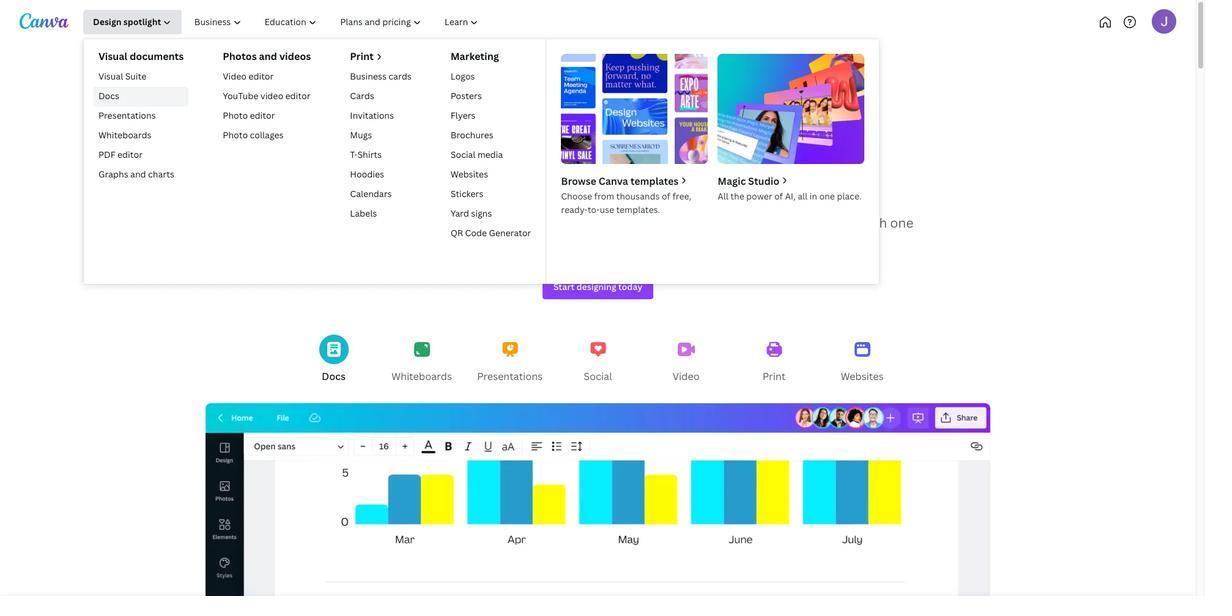 Task type: locate. For each thing, give the bounding box(es) containing it.
docs inside docs link
[[99, 90, 119, 102]]

1 vertical spatial presentations
[[477, 370, 543, 383]]

1 vertical spatial the
[[350, 214, 370, 231]]

photo for photo editor
[[223, 110, 248, 121]]

0 vertical spatial you
[[401, 214, 424, 231]]

presentations
[[99, 110, 156, 121], [477, 370, 543, 383]]

whiteboards
[[99, 129, 151, 141], [392, 370, 452, 383]]

ai,
[[786, 190, 796, 202]]

docs
[[99, 90, 119, 102], [322, 370, 346, 383]]

0 vertical spatial power
[[747, 190, 773, 202]]

can
[[494, 235, 516, 252]]

thousands
[[617, 190, 660, 202]]

and up video editor link
[[259, 50, 277, 63]]

1 vertical spatial websites
[[841, 370, 884, 383]]

graphs and charts link
[[94, 165, 189, 185]]

one right in
[[820, 190, 835, 202]]

of left ai,
[[775, 190, 783, 202]]

tab list
[[0, 329, 1197, 393]]

1 horizontal spatial docs
[[322, 370, 346, 383]]

2 of from the left
[[775, 190, 783, 202]]

visual up ready-
[[493, 144, 602, 195]]

youtube
[[223, 90, 258, 102]]

stickers link
[[446, 185, 536, 204]]

place.
[[837, 190, 862, 202]]

suite up templates.
[[610, 144, 703, 195]]

0 vertical spatial social
[[451, 149, 476, 161]]

0 horizontal spatial video
[[223, 71, 247, 82]]

1 horizontal spatial visual
[[765, 214, 800, 231]]

print inside "button"
[[763, 370, 786, 383]]

0 vertical spatial print
[[350, 50, 374, 63]]

photo editor
[[223, 110, 275, 121]]

visual up docs link
[[99, 71, 123, 82]]

one right with on the right of the page
[[891, 214, 914, 231]]

1 vertical spatial suite
[[610, 144, 703, 195]]

the right all
[[731, 190, 745, 202]]

1 vertical spatial social
[[584, 370, 612, 383]]

collages
[[250, 129, 284, 141]]

social inside button
[[584, 370, 612, 383]]

ready-
[[561, 204, 588, 215]]

0 vertical spatial presentations
[[99, 110, 156, 121]]

0 horizontal spatial power
[[519, 235, 558, 252]]

1 horizontal spatial one
[[891, 214, 914, 231]]

docs button
[[300, 329, 368, 393]]

0 horizontal spatial presentations
[[99, 110, 156, 121]]

business cards
[[350, 71, 412, 82]]

visual
[[99, 50, 127, 63], [99, 71, 123, 82], [493, 144, 602, 195]]

free,
[[673, 190, 692, 202]]

pdf editor link
[[94, 145, 189, 165]]

1 horizontal spatial of
[[775, 190, 783, 202]]

the inside reimagine the way you work. canva has everything your team needs to create visual content. with one platform, you can power all your visual communication needs.
[[350, 214, 370, 231]]

visual
[[765, 214, 800, 231], [610, 235, 646, 252]]

0 vertical spatial video
[[223, 71, 247, 82]]

mugs link
[[345, 126, 417, 145]]

of inside choose from thousands of free, ready-to-use templates.
[[662, 190, 671, 202]]

your
[[599, 214, 627, 231], [579, 235, 607, 252]]

logos
[[451, 71, 475, 82]]

editor down youtube video editor 'link'
[[250, 110, 275, 121]]

design spotlight
[[93, 16, 161, 27]]

0 vertical spatial all
[[798, 190, 808, 202]]

1 vertical spatial visual
[[610, 235, 646, 252]]

social
[[451, 149, 476, 161], [584, 370, 612, 383]]

suite
[[125, 71, 146, 82], [610, 144, 703, 195]]

suite inside design spotlight menu
[[125, 71, 146, 82]]

0 vertical spatial whiteboards
[[99, 129, 151, 141]]

photo
[[223, 110, 248, 121], [223, 129, 248, 141]]

tab list containing docs
[[0, 329, 1197, 393]]

0 horizontal spatial and
[[130, 169, 146, 180]]

video
[[261, 90, 283, 102]]

you
[[401, 214, 424, 231], [468, 235, 491, 252]]

0 horizontal spatial canva
[[463, 214, 502, 231]]

1 vertical spatial power
[[519, 235, 558, 252]]

power down the studio
[[747, 190, 773, 202]]

visual inside visual suite link
[[99, 71, 123, 82]]

all inside design spotlight menu
[[798, 190, 808, 202]]

0 vertical spatial websites
[[451, 169, 488, 180]]

the for reimagine
[[350, 214, 370, 231]]

qr code generator link
[[446, 224, 536, 243]]

0 vertical spatial the
[[731, 190, 745, 202]]

you right way at the top of page
[[401, 214, 424, 231]]

cards
[[350, 90, 374, 102]]

all down everything
[[561, 235, 576, 252]]

1 horizontal spatial whiteboards
[[392, 370, 452, 383]]

0 horizontal spatial the
[[350, 214, 370, 231]]

whiteboards inside button
[[392, 370, 452, 383]]

2 photo from the top
[[223, 129, 248, 141]]

0 vertical spatial photo
[[223, 110, 248, 121]]

and down pdf editor link
[[130, 169, 146, 180]]

editor for pdf editor
[[118, 149, 143, 161]]

1 horizontal spatial the
[[731, 190, 745, 202]]

t-
[[350, 149, 358, 161]]

suite up docs link
[[125, 71, 146, 82]]

visual suite link
[[94, 67, 189, 87]]

posters
[[451, 90, 482, 102]]

1 horizontal spatial suite
[[610, 144, 703, 195]]

graphs
[[99, 169, 128, 180]]

video
[[223, 71, 247, 82], [673, 370, 700, 383]]

1 photo from the top
[[223, 110, 248, 121]]

reimagine the way you work. canva has everything your team needs to create visual content. with one platform, you can power all your visual communication needs.
[[283, 214, 914, 252]]

invitations
[[350, 110, 394, 121]]

1 horizontal spatial all
[[798, 190, 808, 202]]

your down to-
[[579, 235, 607, 252]]

1 vertical spatial video
[[673, 370, 700, 383]]

0 horizontal spatial whiteboards
[[99, 129, 151, 141]]

1 horizontal spatial power
[[747, 190, 773, 202]]

0 horizontal spatial websites
[[451, 169, 488, 180]]

photo down photo editor
[[223, 129, 248, 141]]

editor up the youtube video editor
[[249, 71, 274, 82]]

spotlight
[[124, 16, 161, 27]]

posters link
[[446, 87, 536, 106]]

with
[[859, 214, 888, 231]]

print link
[[350, 49, 412, 65]]

websites button
[[828, 329, 897, 393]]

all left in
[[798, 190, 808, 202]]

social inside design spotlight menu
[[451, 149, 476, 161]]

one
[[820, 190, 835, 202], [891, 214, 914, 231]]

communication
[[649, 235, 746, 252]]

work smarter with canva's visual suite
[[355, 100, 841, 195]]

editor up graphs and charts
[[118, 149, 143, 161]]

2 vertical spatial visual
[[493, 144, 602, 195]]

power
[[747, 190, 773, 202], [519, 235, 558, 252]]

1 horizontal spatial and
[[259, 50, 277, 63]]

to
[[706, 214, 719, 231]]

1 vertical spatial you
[[468, 235, 491, 252]]

1 vertical spatial photo
[[223, 129, 248, 141]]

choose from thousands of free, ready-to-use templates.
[[561, 190, 692, 215]]

editor right 'video'
[[286, 90, 311, 102]]

visual up visual suite
[[99, 50, 127, 63]]

whiteboards link
[[94, 126, 189, 145]]

0 vertical spatial canva
[[599, 174, 628, 188]]

0 horizontal spatial all
[[561, 235, 576, 252]]

0 horizontal spatial one
[[820, 190, 835, 202]]

1 horizontal spatial social
[[584, 370, 612, 383]]

0 horizontal spatial social
[[451, 149, 476, 161]]

1 horizontal spatial presentations
[[477, 370, 543, 383]]

power down has
[[519, 235, 558, 252]]

mugs
[[350, 129, 372, 141]]

video editor link
[[218, 67, 316, 87]]

print
[[350, 50, 374, 63], [763, 370, 786, 383]]

video for video
[[673, 370, 700, 383]]

1 vertical spatial whiteboards
[[392, 370, 452, 383]]

needs.
[[749, 235, 790, 252]]

your down from
[[599, 214, 627, 231]]

visual suite
[[99, 71, 146, 82]]

editor for video editor
[[249, 71, 274, 82]]

hoodies
[[350, 169, 384, 180]]

websites
[[451, 169, 488, 180], [841, 370, 884, 383]]

0 vertical spatial your
[[599, 214, 627, 231]]

1 horizontal spatial print
[[763, 370, 786, 383]]

1 vertical spatial and
[[130, 169, 146, 180]]

the inside design spotlight menu
[[731, 190, 745, 202]]

0 vertical spatial suite
[[125, 71, 146, 82]]

1 horizontal spatial canva
[[599, 174, 628, 188]]

video inside button
[[673, 370, 700, 383]]

0 horizontal spatial print
[[350, 50, 374, 63]]

smarter
[[458, 100, 608, 151]]

0 horizontal spatial docs
[[99, 90, 119, 102]]

you right qr at the left of the page
[[468, 235, 491, 252]]

design
[[93, 16, 122, 27]]

the left way at the top of page
[[350, 214, 370, 231]]

1 vertical spatial all
[[561, 235, 576, 252]]

cards
[[389, 71, 412, 82]]

visual up needs.
[[765, 214, 800, 231]]

0 vertical spatial docs
[[99, 90, 119, 102]]

the
[[731, 190, 745, 202], [350, 214, 370, 231]]

1 vertical spatial canva
[[463, 214, 502, 231]]

1 vertical spatial print
[[763, 370, 786, 383]]

1 vertical spatial one
[[891, 214, 914, 231]]

0 horizontal spatial suite
[[125, 71, 146, 82]]

pdf editor
[[99, 149, 143, 161]]

1 horizontal spatial websites
[[841, 370, 884, 383]]

photo editor link
[[218, 106, 316, 126]]

1 of from the left
[[662, 190, 671, 202]]

0 horizontal spatial of
[[662, 190, 671, 202]]

canva inside design spotlight menu
[[599, 174, 628, 188]]

1 vertical spatial visual
[[99, 71, 123, 82]]

1 vertical spatial docs
[[322, 370, 346, 383]]

0 vertical spatial visual
[[765, 214, 800, 231]]

editor
[[249, 71, 274, 82], [286, 90, 311, 102], [250, 110, 275, 121], [118, 149, 143, 161]]

visual down team
[[610, 235, 646, 252]]

whiteboards button
[[388, 329, 456, 393]]

0 vertical spatial and
[[259, 50, 277, 63]]

presentations button
[[476, 329, 544, 393]]

0 vertical spatial one
[[820, 190, 835, 202]]

video inside video editor link
[[223, 71, 247, 82]]

and inside graphs and charts link
[[130, 169, 146, 180]]

and for graphs
[[130, 169, 146, 180]]

0 vertical spatial visual
[[99, 50, 127, 63]]

all inside reimagine the way you work. canva has everything your team needs to create visual content. with one platform, you can power all your visual communication needs.
[[561, 235, 576, 252]]

1 horizontal spatial video
[[673, 370, 700, 383]]

of left free,
[[662, 190, 671, 202]]

docs inside button
[[322, 370, 346, 383]]

design spotlight menu
[[83, 39, 880, 284]]

photo down youtube
[[223, 110, 248, 121]]



Task type: vqa. For each thing, say whether or not it's contained in the screenshot.
the T-Shirts at the top left of the page
yes



Task type: describe. For each thing, give the bounding box(es) containing it.
canva's
[[702, 100, 841, 151]]

top level navigation element
[[81, 10, 880, 284]]

work.
[[427, 214, 460, 231]]

print button
[[740, 329, 809, 393]]

design spotlight button
[[83, 10, 182, 34]]

of for browse canva templates
[[662, 190, 671, 202]]

visual for visual suite
[[99, 71, 123, 82]]

yard signs
[[451, 208, 492, 219]]

browse
[[561, 174, 597, 188]]

visual documents
[[99, 50, 184, 63]]

presentations link
[[94, 106, 189, 126]]

and for photos
[[259, 50, 277, 63]]

websites inside button
[[841, 370, 884, 383]]

browse canva templates
[[561, 174, 679, 188]]

has
[[505, 214, 526, 231]]

video for video editor
[[223, 71, 247, 82]]

charts
[[148, 169, 174, 180]]

one inside reimagine the way you work. canva has everything your team needs to create visual content. with one platform, you can power all your visual communication needs.
[[891, 214, 914, 231]]

the for all
[[731, 190, 745, 202]]

t-shirts
[[350, 149, 382, 161]]

use
[[600, 204, 614, 215]]

social button
[[564, 329, 633, 393]]

hoodies link
[[345, 165, 417, 185]]

to-
[[588, 204, 600, 215]]

generator
[[489, 227, 531, 239]]

signs
[[471, 208, 492, 219]]

whiteboards inside design spotlight menu
[[99, 129, 151, 141]]

invitations link
[[345, 106, 417, 126]]

0 horizontal spatial you
[[401, 214, 424, 231]]

everything
[[529, 214, 596, 231]]

1 vertical spatial your
[[579, 235, 607, 252]]

video editor
[[223, 71, 274, 82]]

magic
[[718, 174, 746, 188]]

team
[[630, 214, 662, 231]]

media
[[478, 149, 503, 161]]

qr code generator
[[451, 227, 531, 239]]

labels link
[[345, 204, 417, 224]]

in
[[810, 190, 818, 202]]

work
[[355, 100, 451, 151]]

power inside design spotlight menu
[[747, 190, 773, 202]]

platform,
[[407, 235, 465, 252]]

calendars link
[[345, 185, 417, 204]]

editor inside 'link'
[[286, 90, 311, 102]]

youtube video editor
[[223, 90, 311, 102]]

videos
[[279, 50, 311, 63]]

canva inside reimagine the way you work. canva has everything your team needs to create visual content. with one platform, you can power all your visual communication needs.
[[463, 214, 502, 231]]

video button
[[652, 329, 721, 393]]

youtube video editor link
[[218, 87, 316, 106]]

flyers link
[[446, 106, 536, 126]]

flyers
[[451, 110, 476, 121]]

presentations inside presentations button
[[477, 370, 543, 383]]

stickers
[[451, 188, 484, 200]]

yard signs link
[[446, 204, 536, 224]]

qr
[[451, 227, 463, 239]]

templates.
[[617, 204, 660, 215]]

docs link
[[94, 87, 189, 106]]

websites link
[[446, 165, 536, 185]]

power inside reimagine the way you work. canva has everything your team needs to create visual content. with one platform, you can power all your visual communication needs.
[[519, 235, 558, 252]]

labels
[[350, 208, 377, 219]]

photo collages link
[[218, 126, 316, 145]]

visual for visual documents
[[99, 50, 127, 63]]

content.
[[803, 214, 856, 231]]

photo collages
[[223, 129, 284, 141]]

brochures
[[451, 129, 494, 141]]

photo for photo collages
[[223, 129, 248, 141]]

brochures link
[[446, 126, 536, 145]]

social for social
[[584, 370, 612, 383]]

all the power of ai, all in one place.
[[718, 190, 862, 202]]

business cards link
[[345, 67, 417, 87]]

pdf
[[99, 149, 115, 161]]

suite inside work smarter with canva's visual suite
[[610, 144, 703, 195]]

calendars
[[350, 188, 392, 200]]

social for social media
[[451, 149, 476, 161]]

of for magic studio
[[775, 190, 783, 202]]

needs
[[665, 214, 703, 231]]

one inside design spotlight menu
[[820, 190, 835, 202]]

studio
[[749, 174, 780, 188]]

logos link
[[446, 67, 536, 87]]

with
[[616, 100, 694, 151]]

print inside design spotlight menu
[[350, 50, 374, 63]]

documents
[[130, 50, 184, 63]]

0 horizontal spatial visual
[[610, 235, 646, 252]]

websites inside design spotlight menu
[[451, 169, 488, 180]]

reimagine
[[283, 214, 346, 231]]

magic studio
[[718, 174, 780, 188]]

editor for photo editor
[[250, 110, 275, 121]]

cards link
[[345, 87, 417, 106]]

1 horizontal spatial you
[[468, 235, 491, 252]]

templates
[[631, 174, 679, 188]]

visual inside work smarter with canva's visual suite
[[493, 144, 602, 195]]

marketing
[[451, 50, 499, 63]]

presentations inside presentations link
[[99, 110, 156, 121]]

all
[[718, 190, 729, 202]]

photos
[[223, 50, 257, 63]]

code
[[465, 227, 487, 239]]

social media link
[[446, 145, 536, 165]]

business
[[350, 71, 387, 82]]



